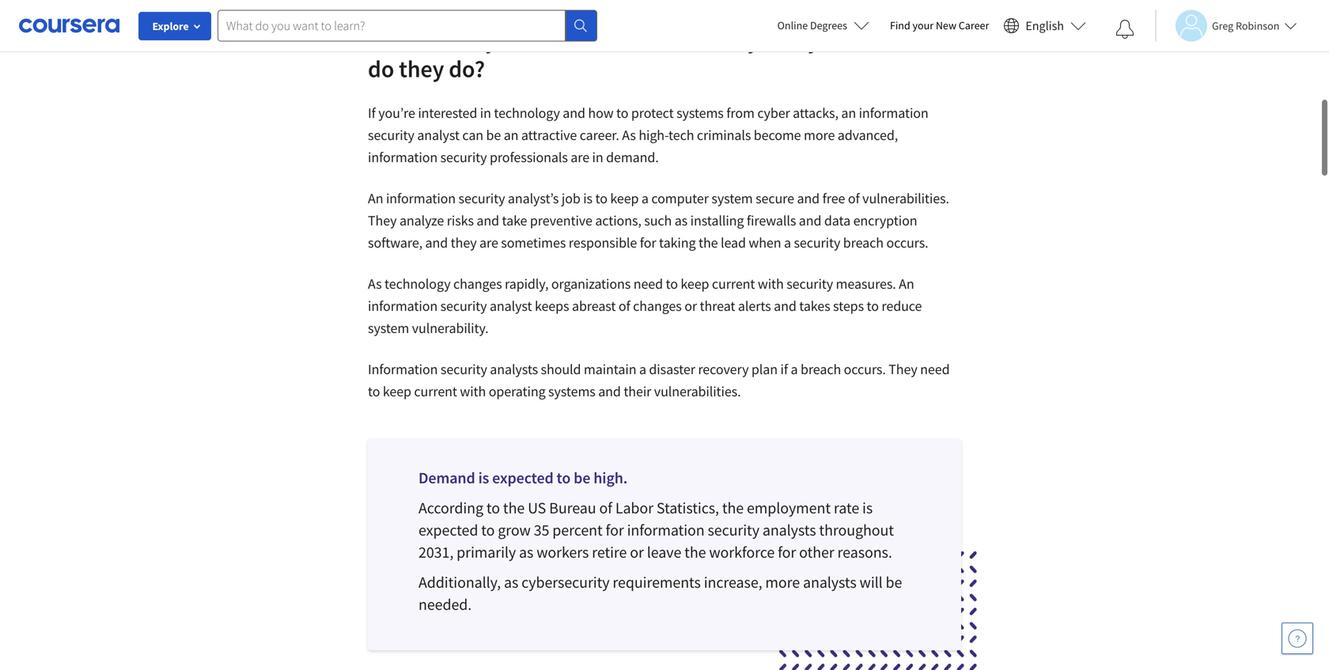 Task type: vqa. For each thing, say whether or not it's contained in the screenshot.
second Certificate from right
no



Task type: describe. For each thing, give the bounding box(es) containing it.
find your new career link
[[883, 16, 998, 36]]

throughout
[[820, 521, 895, 540]]

system inside as technology changes rapidly, organizations need to keep current with security measures. an information security analyst keeps abreast of changes or threat alerts and takes steps to reduce system vulnerability.
[[368, 319, 409, 337]]

security inside what exactly is an information security analyst and what do they do?
[[679, 25, 760, 55]]

actions,
[[596, 212, 642, 230]]

online degrees button
[[765, 8, 883, 43]]

1 horizontal spatial be
[[574, 468, 591, 488]]

as technology changes rapidly, organizations need to keep current with security measures. an information security analyst keeps abreast of changes or threat alerts and takes steps to reduce system vulnerability.
[[368, 275, 923, 337]]

a right if
[[791, 361, 798, 378]]

organizations
[[552, 275, 631, 293]]

data
[[825, 212, 851, 230]]

as inside 'additionally, as cybersecurity requirements increase, more analysts will be needed.'
[[504, 573, 519, 593]]

abreast
[[572, 297, 616, 315]]

to down measures. at the top of page
[[867, 297, 879, 315]]

rate
[[834, 498, 860, 518]]

technology inside if you're interested in technology and how to protect systems from cyber attacks, an information security analyst can be an attractive career. as high-tech criminals become more advanced, information security professionals are in demand.
[[494, 104, 560, 122]]

labor
[[616, 498, 654, 518]]

be inside 'additionally, as cybersecurity requirements increase, more analysts will be needed.'
[[886, 573, 903, 593]]

to up grow
[[487, 498, 500, 518]]

they inside what exactly is an information security analyst and what do they do?
[[399, 54, 444, 84]]

what
[[368, 25, 420, 55]]

how
[[589, 104, 614, 122]]

employment
[[747, 498, 831, 518]]

system inside the an information security analyst's job is to keep a computer system secure and free of vulnerabilities. they analyze risks and take preventive actions, such as installing firewalls and data encryption software, and they are sometimes responsible for taking the lead when a security breach occurs.
[[712, 190, 753, 207]]

requirements
[[613, 573, 701, 593]]

statistics,
[[657, 498, 720, 518]]

workers
[[537, 543, 589, 562]]

of inside "according to the us bureau of labor statistics, the employment rate is expected to grow 35 percent for information security analysts throughout 2031, primarily as workers retire or leave the workforce for other reasons."
[[600, 498, 613, 518]]

exactly
[[425, 25, 497, 55]]

primarily
[[457, 543, 516, 562]]

as for primarily
[[519, 543, 534, 562]]

need inside as technology changes rapidly, organizations need to keep current with security measures. an information security analyst keeps abreast of changes or threat alerts and takes steps to reduce system vulnerability.
[[634, 275, 663, 293]]

workforce
[[710, 543, 775, 562]]

additionally,
[[419, 573, 501, 593]]

attractive
[[522, 126, 577, 144]]

current inside "information security analysts should maintain a disaster recovery plan if a breach occurs. they need to keep current with operating systems and their vulnerabilities."
[[414, 383, 457, 401]]

0 horizontal spatial in
[[480, 104, 491, 122]]

cyber
[[758, 104, 791, 122]]

an inside the an information security analyst's job is to keep a computer system secure and free of vulnerabilities. they analyze risks and take preventive actions, such as installing firewalls and data encryption software, and they are sometimes responsible for taking the lead when a security breach occurs.
[[368, 190, 384, 207]]

and left free
[[798, 190, 820, 207]]

threat
[[700, 297, 736, 315]]

cybersecurity
[[522, 573, 610, 593]]

greg
[[1213, 19, 1234, 33]]

additionally, as cybersecurity requirements increase, more analysts will be needed.
[[419, 573, 903, 615]]

robinson
[[1237, 19, 1280, 33]]

0 vertical spatial expected
[[493, 468, 554, 488]]

security up the takes
[[787, 275, 834, 293]]

to up bureau
[[557, 468, 571, 488]]

analysts inside "information security analysts should maintain a disaster recovery plan if a breach occurs. they need to keep current with operating systems and their vulnerabilities."
[[490, 361, 538, 378]]

breach inside "information security analysts should maintain a disaster recovery plan if a breach occurs. they need to keep current with operating systems and their vulnerabilities."
[[801, 361, 842, 378]]

to inside the an information security analyst's job is to keep a computer system secure and free of vulnerabilities. they analyze risks and take preventive actions, such as installing firewalls and data encryption software, and they are sometimes responsible for taking the lead when a security breach occurs.
[[596, 190, 608, 207]]

career.
[[580, 126, 620, 144]]

information inside "according to the us bureau of labor statistics, the employment rate is expected to grow 35 percent for information security analysts throughout 2031, primarily as workers retire or leave the workforce for other reasons."
[[627, 521, 705, 540]]

1 vertical spatial in
[[593, 148, 604, 166]]

of inside the an information security analyst's job is to keep a computer system secure and free of vulnerabilities. they analyze risks and take preventive actions, such as installing firewalls and data encryption software, and they are sometimes responsible for taking the lead when a security breach occurs.
[[849, 190, 860, 207]]

with inside as technology changes rapidly, organizations need to keep current with security measures. an information security analyst keeps abreast of changes or threat alerts and takes steps to reduce system vulnerability.
[[758, 275, 784, 293]]

percent
[[553, 521, 603, 540]]

what
[[886, 25, 937, 55]]

security inside "according to the us bureau of labor statistics, the employment rate is expected to grow 35 percent for information security analysts throughout 2031, primarily as workers retire or leave the workforce for other reasons."
[[708, 521, 760, 540]]

information inside what exactly is an information security analyst and what do they do?
[[553, 25, 674, 55]]

the inside the an information security analyst's job is to keep a computer system secure and free of vulnerabilities. they analyze risks and take preventive actions, such as installing firewalls and data encryption software, and they are sometimes responsible for taking the lead when a security breach occurs.
[[699, 234, 718, 252]]

to up 'primarily'
[[482, 521, 495, 540]]

with inside "information security analysts should maintain a disaster recovery plan if a breach occurs. they need to keep current with operating systems and their vulnerabilities."
[[460, 383, 486, 401]]

encryption
[[854, 212, 918, 230]]

maintain
[[584, 361, 637, 378]]

and inside what exactly is an information security analyst and what do they do?
[[843, 25, 882, 55]]

from
[[727, 104, 755, 122]]

needed.
[[419, 595, 472, 615]]

professionals
[[490, 148, 568, 166]]

tech
[[669, 126, 695, 144]]

are inside if you're interested in technology and how to protect systems from cyber attacks, an information security analyst can be an attractive career. as high-tech criminals become more advanced, information security professionals are in demand.
[[571, 148, 590, 166]]

online
[[778, 18, 808, 32]]

find your new career
[[891, 18, 990, 32]]

analyst inside as technology changes rapidly, organizations need to keep current with security measures. an information security analyst keeps abreast of changes or threat alerts and takes steps to reduce system vulnerability.
[[490, 297, 532, 315]]

online degrees
[[778, 18, 848, 32]]

plan
[[752, 361, 778, 378]]

analyst inside what exactly is an information security analyst and what do they do?
[[764, 25, 838, 55]]

steps
[[834, 297, 864, 315]]

criminals
[[697, 126, 751, 144]]

your
[[913, 18, 934, 32]]

sometimes
[[501, 234, 566, 252]]

alerts
[[739, 297, 772, 315]]

a up their
[[640, 361, 647, 378]]

is inside what exactly is an information security analyst and what do they do?
[[502, 25, 518, 55]]

What do you want to learn? text field
[[218, 10, 566, 42]]

protect
[[632, 104, 674, 122]]

the right statistics,
[[723, 498, 744, 518]]

security up vulnerability.
[[441, 297, 487, 315]]

greg robinson button
[[1156, 10, 1298, 42]]

security down you're on the left
[[368, 126, 415, 144]]

analyze
[[400, 212, 444, 230]]

help center image
[[1289, 629, 1308, 648]]

systems inside if you're interested in technology and how to protect systems from cyber attacks, an information security analyst can be an attractive career. as high-tech criminals become more advanced, information security professionals are in demand.
[[677, 104, 724, 122]]

analyst inside if you're interested in technology and how to protect systems from cyber attacks, an information security analyst can be an attractive career. as high-tech criminals become more advanced, information security professionals are in demand.
[[417, 126, 460, 144]]

take
[[502, 212, 528, 230]]

35
[[534, 521, 550, 540]]

is inside the an information security analyst's job is to keep a computer system secure and free of vulnerabilities. they analyze risks and take preventive actions, such as installing firewalls and data encryption software, and they are sometimes responsible for taking the lead when a security breach occurs.
[[584, 190, 593, 207]]

the up grow
[[503, 498, 525, 518]]

according to the us bureau of labor statistics, the employment rate is expected to grow 35 percent for information security analysts throughout 2031, primarily as workers retire or leave the workforce for other reasons.
[[419, 498, 895, 562]]

rapidly,
[[505, 275, 549, 293]]

when
[[749, 234, 782, 252]]

0 horizontal spatial for
[[606, 521, 624, 540]]

high.
[[594, 468, 628, 488]]

vulnerability.
[[412, 319, 489, 337]]

become
[[754, 126, 802, 144]]

job
[[562, 190, 581, 207]]

keep inside "information security analysts should maintain a disaster recovery plan if a breach occurs. they need to keep current with operating systems and their vulnerabilities."
[[383, 383, 412, 401]]

reasons.
[[838, 543, 893, 562]]

other
[[800, 543, 835, 562]]

operating
[[489, 383, 546, 401]]

retire
[[592, 543, 627, 562]]

analysts inside "according to the us bureau of labor statistics, the employment rate is expected to grow 35 percent for information security analysts throughout 2031, primarily as workers retire or leave the workforce for other reasons."
[[763, 521, 817, 540]]

an information security analyst's job is to keep a computer system secure and free of vulnerabilities. they analyze risks and take preventive actions, such as installing firewalls and data encryption software, and they are sometimes responsible for taking the lead when a security breach occurs.
[[368, 190, 950, 252]]

analyst's
[[508, 190, 559, 207]]

technology inside as technology changes rapidly, organizations need to keep current with security measures. an information security analyst keeps abreast of changes or threat alerts and takes steps to reduce system vulnerability.
[[385, 275, 451, 293]]

is right demand
[[479, 468, 489, 488]]

are inside the an information security analyst's job is to keep a computer system secure and free of vulnerabilities. they analyze risks and take preventive actions, such as installing firewalls and data encryption software, and they are sometimes responsible for taking the lead when a security breach occurs.
[[480, 234, 499, 252]]



Task type: locate. For each thing, give the bounding box(es) containing it.
you're
[[379, 104, 415, 122]]

2 vertical spatial analysts
[[804, 573, 857, 593]]

1 vertical spatial are
[[480, 234, 499, 252]]

2 vertical spatial of
[[600, 498, 613, 518]]

0 vertical spatial more
[[804, 126, 835, 144]]

1 horizontal spatial with
[[758, 275, 784, 293]]

information up leave
[[627, 521, 705, 540]]

and inside "information security analysts should maintain a disaster recovery plan if a breach occurs. they need to keep current with operating systems and their vulnerabilities."
[[599, 383, 621, 401]]

2 horizontal spatial of
[[849, 190, 860, 207]]

they down reduce at the right top
[[889, 361, 918, 378]]

more inside if you're interested in technology and how to protect systems from cyber attacks, an information security analyst can be an attractive career. as high-tech criminals become more advanced, information security professionals are in demand.
[[804, 126, 835, 144]]

information security analysts should maintain a disaster recovery plan if a breach occurs. they need to keep current with operating systems and their vulnerabilities.
[[368, 361, 950, 401]]

they up "software,"
[[368, 212, 397, 230]]

keep down information on the left
[[383, 383, 412, 401]]

1 vertical spatial be
[[574, 468, 591, 488]]

0 horizontal spatial technology
[[385, 275, 451, 293]]

of inside as technology changes rapidly, organizations need to keep current with security measures. an information security analyst keeps abreast of changes or threat alerts and takes steps to reduce system vulnerability.
[[619, 297, 631, 315]]

expected up us
[[493, 468, 554, 488]]

need down reduce at the right top
[[921, 361, 950, 378]]

security inside "information security analysts should maintain a disaster recovery plan if a breach occurs. they need to keep current with operating systems and their vulnerabilities."
[[441, 361, 487, 378]]

in up can
[[480, 104, 491, 122]]

1 horizontal spatial expected
[[493, 468, 554, 488]]

1 vertical spatial analysts
[[763, 521, 817, 540]]

0 horizontal spatial current
[[414, 383, 457, 401]]

changes left rapidly,
[[454, 275, 502, 293]]

high-
[[639, 126, 669, 144]]

1 vertical spatial vulnerabilities.
[[655, 383, 741, 401]]

vulnerabilities. down disaster
[[655, 383, 741, 401]]

as inside as technology changes rapidly, organizations need to keep current with security measures. an information security analyst keeps abreast of changes or threat alerts and takes steps to reduce system vulnerability.
[[368, 275, 382, 293]]

information up vulnerability.
[[368, 297, 438, 315]]

1 horizontal spatial breach
[[844, 234, 884, 252]]

0 vertical spatial as
[[622, 126, 636, 144]]

information up advanced,
[[859, 104, 929, 122]]

or inside "according to the us bureau of labor statistics, the employment rate is expected to grow 35 percent for information security analysts throughout 2031, primarily as workers retire or leave the workforce for other reasons."
[[630, 543, 644, 562]]

0 vertical spatial of
[[849, 190, 860, 207]]

to right how
[[617, 104, 629, 122]]

1 horizontal spatial changes
[[633, 297, 682, 315]]

as
[[675, 212, 688, 230], [519, 543, 534, 562], [504, 573, 519, 593]]

of right free
[[849, 190, 860, 207]]

0 vertical spatial as
[[675, 212, 688, 230]]

0 vertical spatial system
[[712, 190, 753, 207]]

occurs. inside the an information security analyst's job is to keep a computer system secure and free of vulnerabilities. they analyze risks and take preventive actions, such as installing firewalls and data encryption software, and they are sometimes responsible for taking the lead when a security breach occurs.
[[887, 234, 929, 252]]

an up "software,"
[[368, 190, 384, 207]]

with
[[758, 275, 784, 293], [460, 383, 486, 401]]

1 vertical spatial occurs.
[[844, 361, 886, 378]]

information up analyze
[[386, 190, 456, 207]]

is right rate
[[863, 498, 873, 518]]

a up such on the top
[[642, 190, 649, 207]]

occurs. down encryption at the right top
[[887, 234, 929, 252]]

current down information on the left
[[414, 383, 457, 401]]

as down "software,"
[[368, 275, 382, 293]]

occurs. down steps
[[844, 361, 886, 378]]

more down other
[[766, 573, 800, 593]]

2 horizontal spatial be
[[886, 573, 903, 593]]

keeps
[[535, 297, 570, 315]]

firewalls
[[747, 212, 797, 230]]

0 vertical spatial are
[[571, 148, 590, 166]]

as down grow
[[519, 543, 534, 562]]

and left how
[[563, 104, 586, 122]]

keep inside the an information security analyst's job is to keep a computer system secure and free of vulnerabilities. they analyze risks and take preventive actions, such as installing firewalls and data encryption software, and they are sometimes responsible for taking the lead when a security breach occurs.
[[611, 190, 639, 207]]

do
[[368, 54, 394, 84]]

None search field
[[218, 10, 598, 42]]

0 vertical spatial occurs.
[[887, 234, 929, 252]]

if you're interested in technology and how to protect systems from cyber attacks, an information security analyst can be an attractive career. as high-tech criminals become more advanced, information security professionals are in demand.
[[368, 104, 929, 166]]

0 horizontal spatial or
[[630, 543, 644, 562]]

keep up threat at the right
[[681, 275, 710, 293]]

system up information on the left
[[368, 319, 409, 337]]

analyst
[[764, 25, 838, 55], [417, 126, 460, 144], [490, 297, 532, 315]]

an up reduce at the right top
[[899, 275, 915, 293]]

1 vertical spatial an
[[899, 275, 915, 293]]

as for such
[[675, 212, 688, 230]]

as down 'primarily'
[[504, 573, 519, 593]]

should
[[541, 361, 581, 378]]

and down analyze
[[426, 234, 448, 252]]

0 vertical spatial analysts
[[490, 361, 538, 378]]

system
[[712, 190, 753, 207], [368, 319, 409, 337]]

0 vertical spatial breach
[[844, 234, 884, 252]]

analysts down employment
[[763, 521, 817, 540]]

need
[[634, 275, 663, 293], [921, 361, 950, 378]]

1 horizontal spatial an
[[523, 25, 548, 55]]

systems down should
[[549, 383, 596, 401]]

measures.
[[836, 275, 897, 293]]

a right when
[[785, 234, 792, 252]]

a
[[642, 190, 649, 207], [785, 234, 792, 252], [640, 361, 647, 378], [791, 361, 798, 378]]

occurs. inside "information security analysts should maintain a disaster recovery plan if a breach occurs. they need to keep current with operating systems and their vulnerabilities."
[[844, 361, 886, 378]]

1 horizontal spatial current
[[712, 275, 756, 293]]

their
[[624, 383, 652, 401]]

0 vertical spatial in
[[480, 104, 491, 122]]

vulnerabilities. inside "information security analysts should maintain a disaster recovery plan if a breach occurs. they need to keep current with operating systems and their vulnerabilities."
[[655, 383, 741, 401]]

is right exactly in the top left of the page
[[502, 25, 518, 55]]

information down you're on the left
[[368, 148, 438, 166]]

in down career.
[[593, 148, 604, 166]]

analyst up attacks,
[[764, 25, 838, 55]]

1 vertical spatial as
[[519, 543, 534, 562]]

1 vertical spatial for
[[606, 521, 624, 540]]

1 vertical spatial keep
[[681, 275, 710, 293]]

breach right if
[[801, 361, 842, 378]]

technology
[[494, 104, 560, 122], [385, 275, 451, 293]]

0 vertical spatial technology
[[494, 104, 560, 122]]

an right "do?" at left top
[[523, 25, 548, 55]]

0 horizontal spatial an
[[368, 190, 384, 207]]

information
[[553, 25, 674, 55], [859, 104, 929, 122], [368, 148, 438, 166], [386, 190, 456, 207], [368, 297, 438, 315], [627, 521, 705, 540]]

need down the taking on the top
[[634, 275, 663, 293]]

find
[[891, 18, 911, 32]]

1 vertical spatial breach
[[801, 361, 842, 378]]

more inside 'additionally, as cybersecurity requirements increase, more analysts will be needed.'
[[766, 573, 800, 593]]

analysts inside 'additionally, as cybersecurity requirements increase, more analysts will be needed.'
[[804, 573, 857, 593]]

2031,
[[419, 543, 454, 562]]

security down vulnerability.
[[441, 361, 487, 378]]

system up the installing
[[712, 190, 753, 207]]

1 horizontal spatial they
[[451, 234, 477, 252]]

coursera image
[[19, 13, 120, 38]]

keep inside as technology changes rapidly, organizations need to keep current with security measures. an information security analyst keeps abreast of changes or threat alerts and takes steps to reduce system vulnerability.
[[681, 275, 710, 293]]

2 vertical spatial keep
[[383, 383, 412, 401]]

1 horizontal spatial in
[[593, 148, 604, 166]]

0 vertical spatial an
[[368, 190, 384, 207]]

english button
[[998, 0, 1093, 51]]

0 horizontal spatial they
[[399, 54, 444, 84]]

information up how
[[553, 25, 674, 55]]

or left leave
[[630, 543, 644, 562]]

to inside if you're interested in technology and how to protect systems from cyber attacks, an information security analyst can be an attractive career. as high-tech criminals become more advanced, information security professionals are in demand.
[[617, 104, 629, 122]]

keep for current
[[681, 275, 710, 293]]

an up professionals
[[504, 126, 519, 144]]

keep
[[611, 190, 639, 207], [681, 275, 710, 293], [383, 383, 412, 401]]

demand is expected to be high.
[[419, 468, 628, 488]]

can
[[463, 126, 484, 144]]

1 horizontal spatial keep
[[611, 190, 639, 207]]

they right the do
[[399, 54, 444, 84]]

as inside the an information security analyst's job is to keep a computer system secure and free of vulnerabilities. they analyze risks and take preventive actions, such as installing firewalls and data encryption software, and they are sometimes responsible for taking the lead when a security breach occurs.
[[675, 212, 688, 230]]

an inside what exactly is an information security analyst and what do they do?
[[523, 25, 548, 55]]

security down 'data'
[[794, 234, 841, 252]]

1 horizontal spatial need
[[921, 361, 950, 378]]

expected down the according
[[419, 521, 478, 540]]

0 horizontal spatial of
[[600, 498, 613, 518]]

vulnerabilities. up encryption at the right top
[[863, 190, 950, 207]]

1 horizontal spatial as
[[519, 543, 534, 562]]

1 horizontal spatial occurs.
[[887, 234, 929, 252]]

1 vertical spatial an
[[842, 104, 857, 122]]

analyst down rapidly,
[[490, 297, 532, 315]]

1 horizontal spatial vulnerabilities.
[[863, 190, 950, 207]]

expected inside "according to the us bureau of labor statistics, the employment rate is expected to grow 35 percent for information security analysts throughout 2031, primarily as workers retire or leave the workforce for other reasons."
[[419, 521, 478, 540]]

0 horizontal spatial expected
[[419, 521, 478, 540]]

risks
[[447, 212, 474, 230]]

1 horizontal spatial of
[[619, 297, 631, 315]]

1 horizontal spatial more
[[804, 126, 835, 144]]

1 vertical spatial analyst
[[417, 126, 460, 144]]

for down such on the top
[[640, 234, 657, 252]]

0 horizontal spatial occurs.
[[844, 361, 886, 378]]

0 horizontal spatial analyst
[[417, 126, 460, 144]]

as down the "computer"
[[675, 212, 688, 230]]

of right abreast
[[619, 297, 631, 315]]

are left sometimes
[[480, 234, 499, 252]]

1 vertical spatial as
[[368, 275, 382, 293]]

responsible
[[569, 234, 637, 252]]

demand.
[[606, 148, 659, 166]]

the right leave
[[685, 543, 706, 562]]

or inside as technology changes rapidly, organizations need to keep current with security measures. an information security analyst keeps abreast of changes or threat alerts and takes steps to reduce system vulnerability.
[[685, 297, 697, 315]]

grow
[[498, 521, 531, 540]]

for inside the an information security analyst's job is to keep a computer system secure and free of vulnerabilities. they analyze risks and take preventive actions, such as installing firewalls and data encryption software, and they are sometimes responsible for taking the lead when a security breach occurs.
[[640, 234, 657, 252]]

or
[[685, 297, 697, 315], [630, 543, 644, 562]]

1 vertical spatial more
[[766, 573, 800, 593]]

breach
[[844, 234, 884, 252], [801, 361, 842, 378]]

0 horizontal spatial with
[[460, 383, 486, 401]]

attacks,
[[793, 104, 839, 122]]

technology down "software,"
[[385, 275, 451, 293]]

according
[[419, 498, 484, 518]]

an
[[523, 25, 548, 55], [842, 104, 857, 122], [504, 126, 519, 144]]

0 vertical spatial keep
[[611, 190, 639, 207]]

information inside the an information security analyst's job is to keep a computer system secure and free of vulnerabilities. they analyze risks and take preventive actions, such as installing firewalls and data encryption software, and they are sometimes responsible for taking the lead when a security breach occurs.
[[386, 190, 456, 207]]

2 horizontal spatial for
[[778, 543, 797, 562]]

security up risks
[[459, 190, 505, 207]]

vulnerabilities. inside the an information security analyst's job is to keep a computer system secure and free of vulnerabilities. they analyze risks and take preventive actions, such as installing firewalls and data encryption software, and they are sometimes responsible for taking the lead when a security breach occurs.
[[863, 190, 950, 207]]

0 vertical spatial they
[[368, 212, 397, 230]]

1 vertical spatial changes
[[633, 297, 682, 315]]

0 vertical spatial current
[[712, 275, 756, 293]]

they inside the an information security analyst's job is to keep a computer system secure and free of vulnerabilities. they analyze risks and take preventive actions, such as installing firewalls and data encryption software, and they are sometimes responsible for taking the lead when a security breach occurs.
[[451, 234, 477, 252]]

to down the taking on the top
[[666, 275, 678, 293]]

free
[[823, 190, 846, 207]]

in
[[480, 104, 491, 122], [593, 148, 604, 166]]

1 horizontal spatial as
[[622, 126, 636, 144]]

recovery
[[698, 361, 749, 378]]

changes left threat at the right
[[633, 297, 682, 315]]

0 horizontal spatial need
[[634, 275, 663, 293]]

1 vertical spatial with
[[460, 383, 486, 401]]

need inside "information security analysts should maintain a disaster recovery plan if a breach occurs. they need to keep current with operating systems and their vulnerabilities."
[[921, 361, 950, 378]]

security left online at the right of the page
[[679, 25, 760, 55]]

analyst down interested
[[417, 126, 460, 144]]

to inside "information security analysts should maintain a disaster recovery plan if a breach occurs. they need to keep current with operating systems and their vulnerabilities."
[[368, 383, 380, 401]]

0 vertical spatial changes
[[454, 275, 502, 293]]

and down maintain
[[599, 383, 621, 401]]

new
[[936, 18, 957, 32]]

as
[[622, 126, 636, 144], [368, 275, 382, 293]]

software,
[[368, 234, 423, 252]]

0 vertical spatial vulnerabilities.
[[863, 190, 950, 207]]

interested
[[418, 104, 478, 122]]

to
[[617, 104, 629, 122], [596, 190, 608, 207], [666, 275, 678, 293], [867, 297, 879, 315], [368, 383, 380, 401], [557, 468, 571, 488], [487, 498, 500, 518], [482, 521, 495, 540]]

they inside "information security analysts should maintain a disaster recovery plan if a breach occurs. they need to keep current with operating systems and their vulnerabilities."
[[889, 361, 918, 378]]

1 vertical spatial they
[[451, 234, 477, 252]]

current inside as technology changes rapidly, organizations need to keep current with security measures. an information security analyst keeps abreast of changes or threat alerts and takes steps to reduce system vulnerability.
[[712, 275, 756, 293]]

be right can
[[486, 126, 501, 144]]

0 horizontal spatial an
[[504, 126, 519, 144]]

0 vertical spatial for
[[640, 234, 657, 252]]

0 horizontal spatial changes
[[454, 275, 502, 293]]

are down career.
[[571, 148, 590, 166]]

with left the operating
[[460, 383, 486, 401]]

career
[[959, 18, 990, 32]]

2 vertical spatial an
[[504, 126, 519, 144]]

for left other
[[778, 543, 797, 562]]

security down can
[[441, 148, 487, 166]]

and left 'data'
[[799, 212, 822, 230]]

as inside if you're interested in technology and how to protect systems from cyber attacks, an information security analyst can be an attractive career. as high-tech criminals become more advanced, information security professionals are in demand.
[[622, 126, 636, 144]]

technology up attractive
[[494, 104, 560, 122]]

2 horizontal spatial as
[[675, 212, 688, 230]]

1 vertical spatial expected
[[419, 521, 478, 540]]

degrees
[[811, 18, 848, 32]]

systems inside "information security analysts should maintain a disaster recovery plan if a breach occurs. they need to keep current with operating systems and their vulnerabilities."
[[549, 383, 596, 401]]

secure
[[756, 190, 795, 207]]

an up advanced,
[[842, 104, 857, 122]]

as up demand. at left
[[622, 126, 636, 144]]

for up the retire
[[606, 521, 624, 540]]

vulnerabilities.
[[863, 190, 950, 207], [655, 383, 741, 401]]

bureau
[[550, 498, 597, 518]]

0 horizontal spatial be
[[486, 126, 501, 144]]

0 vertical spatial be
[[486, 126, 501, 144]]

if
[[781, 361, 788, 378]]

0 vertical spatial systems
[[677, 104, 724, 122]]

breach inside the an information security analyst's job is to keep a computer system secure and free of vulnerabilities. they analyze risks and take preventive actions, such as installing firewalls and data encryption software, and they are sometimes responsible for taking the lead when a security breach occurs.
[[844, 234, 884, 252]]

and inside if you're interested in technology and how to protect systems from cyber attacks, an information security analyst can be an attractive career. as high-tech criminals become more advanced, information security professionals are in demand.
[[563, 104, 586, 122]]

for
[[640, 234, 657, 252], [606, 521, 624, 540], [778, 543, 797, 562]]

is right the job
[[584, 190, 593, 207]]

preventive
[[530, 212, 593, 230]]

more down attacks,
[[804, 126, 835, 144]]

greg robinson
[[1213, 19, 1280, 33]]

is inside "according to the us bureau of labor statistics, the employment rate is expected to grow 35 percent for information security analysts throughout 2031, primarily as workers retire or leave the workforce for other reasons."
[[863, 498, 873, 518]]

increase,
[[704, 573, 763, 593]]

are
[[571, 148, 590, 166], [480, 234, 499, 252]]

expected
[[493, 468, 554, 488], [419, 521, 478, 540]]

security
[[679, 25, 760, 55], [368, 126, 415, 144], [441, 148, 487, 166], [459, 190, 505, 207], [794, 234, 841, 252], [787, 275, 834, 293], [441, 297, 487, 315], [441, 361, 487, 378], [708, 521, 760, 540]]

installing
[[691, 212, 744, 230]]

keep for a
[[611, 190, 639, 207]]

0 vertical spatial with
[[758, 275, 784, 293]]

systems
[[677, 104, 724, 122], [549, 383, 596, 401]]

information inside as technology changes rapidly, organizations need to keep current with security measures. an information security analyst keeps abreast of changes or threat alerts and takes steps to reduce system vulnerability.
[[368, 297, 438, 315]]

or left threat at the right
[[685, 297, 697, 315]]

advanced,
[[838, 126, 899, 144]]

is
[[502, 25, 518, 55], [584, 190, 593, 207], [479, 468, 489, 488], [863, 498, 873, 518]]

be inside if you're interested in technology and how to protect systems from cyber attacks, an information security analyst can be an attractive career. as high-tech criminals become more advanced, information security professionals are in demand.
[[486, 126, 501, 144]]

us
[[528, 498, 546, 518]]

taking
[[659, 234, 696, 252]]

1 vertical spatial they
[[889, 361, 918, 378]]

an inside as technology changes rapidly, organizations need to keep current with security measures. an information security analyst keeps abreast of changes or threat alerts and takes steps to reduce system vulnerability.
[[899, 275, 915, 293]]

2 vertical spatial analyst
[[490, 297, 532, 315]]

be right will
[[886, 573, 903, 593]]

information
[[368, 361, 438, 378]]

to up actions,
[[596, 190, 608, 207]]

explore
[[152, 19, 189, 33]]

keep up actions,
[[611, 190, 639, 207]]

0 horizontal spatial keep
[[383, 383, 412, 401]]

more
[[804, 126, 835, 144], [766, 573, 800, 593]]

0 horizontal spatial breach
[[801, 361, 842, 378]]

as inside "according to the us bureau of labor statistics, the employment rate is expected to grow 35 percent for information security analysts throughout 2031, primarily as workers retire or leave the workforce for other reasons."
[[519, 543, 534, 562]]

what exactly is an information security analyst and what do they do?
[[368, 25, 937, 84]]

english
[[1026, 18, 1065, 34]]

0 horizontal spatial are
[[480, 234, 499, 252]]

be left high.
[[574, 468, 591, 488]]

1 vertical spatial systems
[[549, 383, 596, 401]]

they down risks
[[451, 234, 477, 252]]

and inside as technology changes rapidly, organizations need to keep current with security measures. an information security analyst keeps abreast of changes or threat alerts and takes steps to reduce system vulnerability.
[[774, 297, 797, 315]]

2 vertical spatial for
[[778, 543, 797, 562]]

1 horizontal spatial technology
[[494, 104, 560, 122]]

and left 'take'
[[477, 212, 500, 230]]

takes
[[800, 297, 831, 315]]

1 vertical spatial current
[[414, 383, 457, 401]]

current up threat at the right
[[712, 275, 756, 293]]

0 horizontal spatial vulnerabilities.
[[655, 383, 741, 401]]

demand
[[419, 468, 476, 488]]

1 horizontal spatial for
[[640, 234, 657, 252]]

security up workforce
[[708, 521, 760, 540]]

1 horizontal spatial system
[[712, 190, 753, 207]]

lead
[[721, 234, 746, 252]]

will
[[860, 573, 883, 593]]

0 horizontal spatial they
[[368, 212, 397, 230]]

1 horizontal spatial systems
[[677, 104, 724, 122]]

0 horizontal spatial more
[[766, 573, 800, 593]]

0 vertical spatial need
[[634, 275, 663, 293]]

explore button
[[139, 12, 211, 40]]

they inside the an information security analyst's job is to keep a computer system secure and free of vulnerabilities. they analyze risks and take preventive actions, such as installing firewalls and data encryption software, and they are sometimes responsible for taking the lead when a security breach occurs.
[[368, 212, 397, 230]]

show notifications image
[[1116, 20, 1135, 39]]

analysts down other
[[804, 573, 857, 593]]

if
[[368, 104, 376, 122]]

analysts up the operating
[[490, 361, 538, 378]]

breach down encryption at the right top
[[844, 234, 884, 252]]

and left find
[[843, 25, 882, 55]]

leave
[[647, 543, 682, 562]]

disaster
[[649, 361, 696, 378]]

0 vertical spatial analyst
[[764, 25, 838, 55]]

1 vertical spatial need
[[921, 361, 950, 378]]

and left the takes
[[774, 297, 797, 315]]

with up alerts
[[758, 275, 784, 293]]



